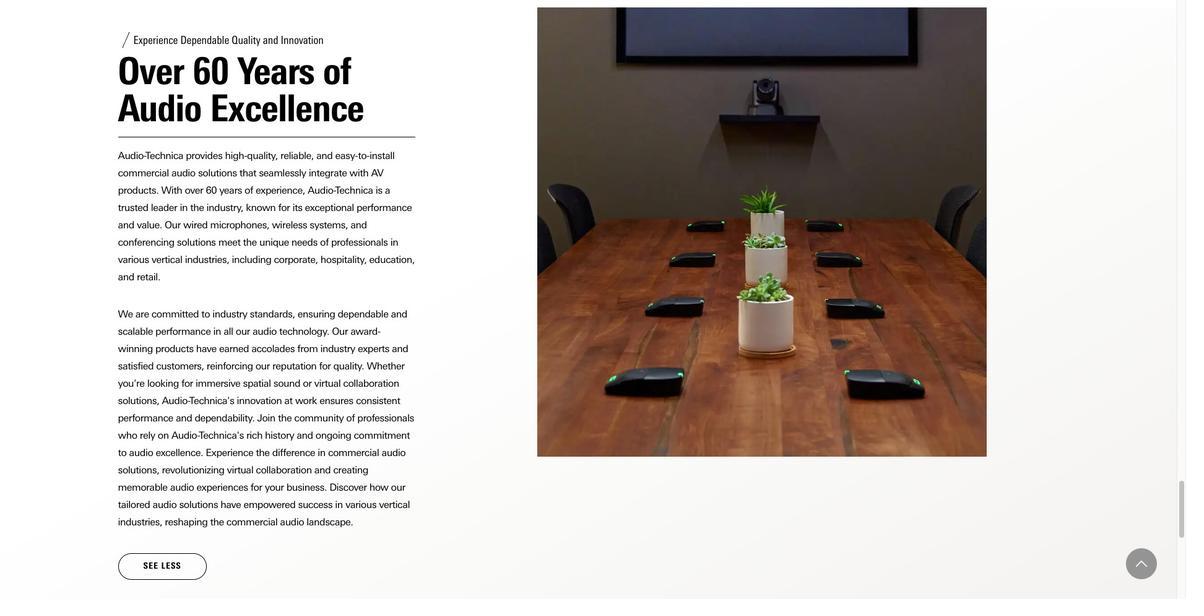 Task type: describe. For each thing, give the bounding box(es) containing it.
for inside audio-technica provides high-quality, reliable, and easy-to-install commercial audio solutions that seamlessly integrate with av products. with over 60 years of experience, audio-technica is a trusted leader in the industry, known for its exceptional performance and value. our wired microphones, wireless systems, and conferencing solutions meet the unique needs of professionals in various vertical industries, including corporate, hospitality, education, and retail.
[[278, 202, 290, 214]]

landscape.
[[307, 516, 353, 528]]

various inside we are committed to industry standards, ensuring dependable and scalable performance in all our audio technology. our award- winning products have earned accolades from industry experts and satisfied customers, reinforcing our reputation for quality. whether you're looking for immersive spatial sound or virtual collaboration solutions, audio-technica's innovation at work ensures consistent performance and dependability.  join the community of professionals who rely on audio-technica's rich history and ongoing commitment to audio excellence. experience the difference in commercial audio solutions, revolutionizing virtual collaboration and creating memorable audio experiences for your business. discover how our tailored audio solutions have empowered success in various vertical industries, reshaping the commercial audio landscape.
[[345, 499, 376, 511]]

the up "wired"
[[190, 202, 204, 214]]

creating
[[333, 464, 368, 476]]

1 horizontal spatial collaboration
[[343, 378, 399, 390]]

various inside audio-technica provides high-quality, reliable, and easy-to-install commercial audio solutions that seamlessly integrate with av products. with over 60 years of experience, audio-technica is a trusted leader in the industry, known for its exceptional performance and value. our wired microphones, wireless systems, and conferencing solutions meet the unique needs of professionals in various vertical industries, including corporate, hospitality, education, and retail.
[[118, 254, 149, 266]]

quality.
[[333, 360, 364, 372]]

0 horizontal spatial our
[[236, 326, 250, 338]]

audio down commitment
[[382, 447, 406, 459]]

seamlessly
[[259, 167, 306, 179]]

hospitality,
[[321, 254, 367, 266]]

tailored
[[118, 499, 150, 511]]

and left retail.
[[118, 271, 134, 283]]

join
[[257, 412, 275, 424]]

60 inside audio-technica provides high-quality, reliable, and easy-to-install commercial audio solutions that seamlessly integrate with av products. with over 60 years of experience, audio-technica is a trusted leader in the industry, known for its exceptional performance and value. our wired microphones, wireless systems, and conferencing solutions meet the unique needs of professionals in various vertical industries, including corporate, hospitality, education, and retail.
[[206, 185, 217, 196]]

leader
[[151, 202, 177, 214]]

solutions inside we are committed to industry standards, ensuring dependable and scalable performance in all our audio technology. our award- winning products have earned accolades from industry experts and satisfied customers, reinforcing our reputation for quality. whether you're looking for immersive spatial sound or virtual collaboration solutions, audio-technica's innovation at work ensures consistent performance and dependability.  join the community of professionals who rely on audio-technica's rich history and ongoing commitment to audio excellence. experience the difference in commercial audio solutions, revolutionizing virtual collaboration and creating memorable audio experiences for your business. discover how our tailored audio solutions have empowered success in various vertical industries, reshaping the commercial audio landscape.
[[179, 499, 218, 511]]

experience dependable quality and innovation
[[133, 33, 324, 47]]

0 horizontal spatial experience
[[133, 33, 178, 47]]

1 vertical spatial technica's
[[199, 430, 244, 442]]

1 vertical spatial technica
[[336, 185, 373, 196]]

and right quality
[[263, 33, 278, 47]]

over 60 years of audio excellence
[[118, 49, 364, 131]]

audio down empowered
[[280, 516, 304, 528]]

easy-
[[335, 150, 358, 162]]

reinforcing
[[207, 360, 253, 372]]

provides
[[186, 150, 222, 162]]

ongoing
[[316, 430, 351, 442]]

reliable,
[[280, 150, 314, 162]]

earned
[[219, 343, 249, 355]]

the up including
[[243, 237, 257, 248]]

over
[[118, 49, 184, 94]]

1 horizontal spatial commercial
[[226, 516, 277, 528]]

revolutionizing
[[162, 464, 224, 476]]

how
[[369, 482, 388, 494]]

years
[[219, 185, 242, 196]]

dependability.
[[195, 412, 255, 424]]

1 vertical spatial performance
[[155, 326, 211, 338]]

to-
[[358, 150, 370, 162]]

see less
[[143, 561, 181, 572]]

1 horizontal spatial have
[[221, 499, 241, 511]]

audio up reshaping
[[153, 499, 177, 511]]

that
[[239, 167, 256, 179]]

spatial
[[243, 378, 271, 390]]

ensures
[[319, 395, 353, 407]]

in right leader
[[180, 202, 188, 214]]

whether
[[367, 360, 405, 372]]

quality
[[232, 33, 260, 47]]

empowered
[[244, 499, 295, 511]]

vertical inside audio-technica provides high-quality, reliable, and easy-to-install commercial audio solutions that seamlessly integrate with av products. with over 60 years of experience, audio-technica is a trusted leader in the industry, known for its exceptional performance and value. our wired microphones, wireless systems, and conferencing solutions meet the unique needs of professionals in various vertical industries, including corporate, hospitality, education, and retail.
[[152, 254, 182, 266]]

audio- up the products.
[[118, 150, 146, 162]]

experience inside we are committed to industry standards, ensuring dependable and scalable performance in all our audio technology. our award- winning products have earned accolades from industry experts and satisfied customers, reinforcing our reputation for quality. whether you're looking for immersive spatial sound or virtual collaboration solutions, audio-technica's innovation at work ensures consistent performance and dependability.  join the community of professionals who rely on audio-technica's rich history and ongoing commitment to audio excellence. experience the difference in commercial audio solutions, revolutionizing virtual collaboration and creating memorable audio experiences for your business. discover how our tailored audio solutions have empowered success in various vertical industries, reshaping the commercial audio landscape.
[[206, 447, 253, 459]]

audio
[[118, 86, 201, 131]]

wired
[[183, 219, 208, 231]]

business.
[[286, 482, 327, 494]]

looking
[[147, 378, 179, 390]]

retail.
[[137, 271, 160, 283]]

memorable
[[118, 482, 167, 494]]

over
[[185, 185, 203, 196]]

reputation
[[272, 360, 317, 372]]

we
[[118, 309, 133, 320]]

meet
[[218, 237, 240, 248]]

your
[[265, 482, 284, 494]]

value.
[[137, 219, 162, 231]]

reshaping
[[165, 516, 208, 528]]

accolades
[[251, 343, 295, 355]]

experiences
[[197, 482, 248, 494]]

install
[[370, 150, 395, 162]]

innovation
[[237, 395, 282, 407]]

with
[[161, 185, 182, 196]]

immersive
[[196, 378, 240, 390]]

needs
[[291, 237, 317, 248]]

0 horizontal spatial virtual
[[227, 464, 253, 476]]

in left all on the left bottom
[[213, 326, 221, 338]]

are
[[135, 309, 149, 320]]

scalable
[[118, 326, 153, 338]]

and up excellence.
[[176, 412, 192, 424]]

see
[[143, 561, 158, 572]]

audio down rely on the bottom
[[129, 447, 153, 459]]

ensuring
[[298, 309, 335, 320]]

and right dependable
[[391, 309, 407, 320]]

and up business.
[[314, 464, 331, 476]]

rely
[[140, 430, 155, 442]]

products.
[[118, 185, 159, 196]]

education,
[[369, 254, 415, 266]]

0 vertical spatial to
[[201, 309, 210, 320]]

experience,
[[256, 185, 305, 196]]

and up integrate
[[316, 150, 333, 162]]

1 horizontal spatial our
[[255, 360, 270, 372]]

0 vertical spatial have
[[196, 343, 216, 355]]

our inside audio-technica provides high-quality, reliable, and easy-to-install commercial audio solutions that seamlessly integrate with av products. with over 60 years of experience, audio-technica is a trusted leader in the industry, known for its exceptional performance and value. our wired microphones, wireless systems, and conferencing solutions meet the unique needs of professionals in various vertical industries, including corporate, hospitality, education, and retail.
[[165, 219, 181, 231]]

customers,
[[156, 360, 204, 372]]

0 vertical spatial solutions
[[198, 167, 237, 179]]

winning
[[118, 343, 153, 355]]

in up landscape.
[[335, 499, 343, 511]]

corporate,
[[274, 254, 318, 266]]

2 solutions, from the top
[[118, 464, 159, 476]]

integrate
[[309, 167, 347, 179]]

1 vertical spatial commercial
[[328, 447, 379, 459]]

quality,
[[247, 150, 278, 162]]

systems,
[[310, 219, 348, 231]]

in down ongoing
[[318, 447, 325, 459]]

years
[[237, 49, 314, 94]]

conferencing
[[118, 237, 174, 248]]

we are committed to industry standards, ensuring dependable and scalable performance in all our audio technology. our award- winning products have earned accolades from industry experts and satisfied customers, reinforcing our reputation for quality. whether you're looking for immersive spatial sound or virtual collaboration solutions, audio-technica's innovation at work ensures consistent performance and dependability.  join the community of professionals who rely on audio-technica's rich history and ongoing commitment to audio excellence. experience the difference in commercial audio solutions, revolutionizing virtual collaboration and creating memorable audio experiences for your business. discover how our tailored audio solutions have empowered success in various vertical industries, reshaping the commercial audio landscape.
[[118, 309, 414, 528]]



Task type: locate. For each thing, give the bounding box(es) containing it.
collaboration up your
[[256, 464, 312, 476]]

60 down dependable
[[193, 49, 229, 94]]

for down "customers,"
[[181, 378, 193, 390]]

0 horizontal spatial technica
[[146, 150, 183, 162]]

of down that
[[245, 185, 253, 196]]

1 vertical spatial collaboration
[[256, 464, 312, 476]]

0 vertical spatial industry
[[212, 309, 247, 320]]

0 horizontal spatial various
[[118, 254, 149, 266]]

arrow up image
[[1136, 558, 1147, 569]]

excellence.
[[156, 447, 203, 459]]

1 vertical spatial to
[[118, 447, 127, 459]]

1 vertical spatial 60
[[206, 185, 217, 196]]

technica's
[[190, 395, 234, 407], [199, 430, 244, 442]]

our right how
[[391, 482, 405, 494]]

history
[[265, 430, 294, 442]]

experience
[[133, 33, 178, 47], [206, 447, 253, 459]]

solutions up years
[[198, 167, 237, 179]]

standards,
[[250, 309, 295, 320]]

of down systems,
[[320, 237, 329, 248]]

1 horizontal spatial virtual
[[314, 378, 341, 390]]

committed
[[152, 309, 199, 320]]

1 vertical spatial professionals
[[357, 412, 414, 424]]

the right reshaping
[[210, 516, 224, 528]]

1 vertical spatial solutions,
[[118, 464, 159, 476]]

our right all on the left bottom
[[236, 326, 250, 338]]

professionals up hospitality,
[[331, 237, 388, 248]]

innovation
[[281, 33, 324, 47]]

0 horizontal spatial to
[[118, 447, 127, 459]]

for left your
[[251, 482, 262, 494]]

in up education,
[[390, 237, 398, 248]]

and right systems,
[[351, 219, 367, 231]]

technica up "with"
[[146, 150, 183, 162]]

collaboration
[[343, 378, 399, 390], [256, 464, 312, 476]]

less
[[161, 561, 181, 572]]

award-
[[350, 326, 381, 338]]

commercial inside audio-technica provides high-quality, reliable, and easy-to-install commercial audio solutions that seamlessly integrate with av products. with over 60 years of experience, audio-technica is a trusted leader in the industry, known for its exceptional performance and value. our wired microphones, wireless systems, and conferencing solutions meet the unique needs of professionals in various vertical industries, including corporate, hospitality, education, and retail.
[[118, 167, 169, 179]]

0 horizontal spatial industry
[[212, 309, 247, 320]]

60 right over
[[206, 185, 217, 196]]

on
[[158, 430, 169, 442]]

1 solutions, from the top
[[118, 395, 159, 407]]

professionals up commitment
[[357, 412, 414, 424]]

satisfied
[[118, 360, 154, 372]]

solutions, up memorable
[[118, 464, 159, 476]]

at
[[284, 395, 293, 407]]

discover
[[329, 482, 367, 494]]

1 horizontal spatial industries,
[[185, 254, 229, 266]]

wireless
[[272, 219, 307, 231]]

from
[[297, 343, 318, 355]]

difference
[[272, 447, 315, 459]]

of down ensures
[[346, 412, 355, 424]]

professionals
[[331, 237, 388, 248], [357, 412, 414, 424]]

1 vertical spatial experience
[[206, 447, 253, 459]]

to
[[201, 309, 210, 320], [118, 447, 127, 459]]

vertical down how
[[379, 499, 410, 511]]

the
[[190, 202, 204, 214], [243, 237, 257, 248], [278, 412, 292, 424], [256, 447, 270, 459], [210, 516, 224, 528]]

solutions up reshaping
[[179, 499, 218, 511]]

to down who
[[118, 447, 127, 459]]

industry
[[212, 309, 247, 320], [320, 343, 355, 355]]

performance inside audio-technica provides high-quality, reliable, and easy-to-install commercial audio solutions that seamlessly integrate with av products. with over 60 years of experience, audio-technica is a trusted leader in the industry, known for its exceptional performance and value. our wired microphones, wireless systems, and conferencing solutions meet the unique needs of professionals in various vertical industries, including corporate, hospitality, education, and retail.
[[357, 202, 412, 214]]

or
[[303, 378, 312, 390]]

to right committed
[[201, 309, 210, 320]]

0 horizontal spatial collaboration
[[256, 464, 312, 476]]

experience down rich
[[206, 447, 253, 459]]

av
[[371, 167, 383, 179]]

for left its
[[278, 202, 290, 214]]

rich
[[246, 430, 262, 442]]

2 vertical spatial performance
[[118, 412, 173, 424]]

1 horizontal spatial various
[[345, 499, 376, 511]]

audio-technica provides high-quality, reliable, and easy-to-install commercial audio solutions that seamlessly integrate with av products. with over 60 years of experience, audio-technica is a trusted leader in the industry, known for its exceptional performance and value. our wired microphones, wireless systems, and conferencing solutions meet the unique needs of professionals in various vertical industries, including corporate, hospitality, education, and retail.
[[118, 150, 415, 283]]

0 vertical spatial vertical
[[152, 254, 182, 266]]

0 horizontal spatial industries,
[[118, 516, 162, 528]]

sound
[[273, 378, 300, 390]]

of inside over 60 years of audio excellence
[[323, 49, 351, 94]]

industry up the quality.
[[320, 343, 355, 355]]

commercial up the creating
[[328, 447, 379, 459]]

60 inside over 60 years of audio excellence
[[193, 49, 229, 94]]

2 horizontal spatial our
[[391, 482, 405, 494]]

and up whether
[[392, 343, 408, 355]]

experience up over in the left of the page
[[133, 33, 178, 47]]

technica
[[146, 150, 183, 162], [336, 185, 373, 196]]

solutions,
[[118, 395, 159, 407], [118, 464, 159, 476]]

high-
[[225, 150, 247, 162]]

consistent
[[356, 395, 400, 407]]

0 horizontal spatial vertical
[[152, 254, 182, 266]]

virtual up ensures
[[314, 378, 341, 390]]

2 vertical spatial our
[[391, 482, 405, 494]]

0 horizontal spatial our
[[165, 219, 181, 231]]

solutions, down you're
[[118, 395, 159, 407]]

audio up over
[[171, 167, 195, 179]]

virtual up experiences
[[227, 464, 253, 476]]

0 vertical spatial performance
[[357, 202, 412, 214]]

1 horizontal spatial experience
[[206, 447, 253, 459]]

commercial down empowered
[[226, 516, 277, 528]]

technica's down the "immersive"
[[190, 395, 234, 407]]

have
[[196, 343, 216, 355], [221, 499, 241, 511]]

see less button
[[118, 554, 207, 580]]

0 vertical spatial industries,
[[185, 254, 229, 266]]

professionals inside we are committed to industry standards, ensuring dependable and scalable performance in all our audio technology. our award- winning products have earned accolades from industry experts and satisfied customers, reinforcing our reputation for quality. whether you're looking for immersive spatial sound or virtual collaboration solutions, audio-technica's innovation at work ensures consistent performance and dependability.  join the community of professionals who rely on audio-technica's rich history and ongoing commitment to audio excellence. experience the difference in commercial audio solutions, revolutionizing virtual collaboration and creating memorable audio experiences for your business. discover how our tailored audio solutions have empowered success in various vertical industries, reshaping the commercial audio landscape.
[[357, 412, 414, 424]]

0 horizontal spatial commercial
[[118, 167, 169, 179]]

0 vertical spatial professionals
[[331, 237, 388, 248]]

work
[[295, 395, 317, 407]]

audio down standards,
[[253, 326, 277, 338]]

2 horizontal spatial commercial
[[328, 447, 379, 459]]

performance down a
[[357, 202, 412, 214]]

commercial up the products.
[[118, 167, 169, 179]]

1 horizontal spatial technica
[[336, 185, 373, 196]]

industries, inside audio-technica provides high-quality, reliable, and easy-to-install commercial audio solutions that seamlessly integrate with av products. with over 60 years of experience, audio-technica is a trusted leader in the industry, known for its exceptional performance and value. our wired microphones, wireless systems, and conferencing solutions meet the unique needs of professionals in various vertical industries, including corporate, hospitality, education, and retail.
[[185, 254, 229, 266]]

0 vertical spatial virtual
[[314, 378, 341, 390]]

1 vertical spatial vertical
[[379, 499, 410, 511]]

0 vertical spatial our
[[236, 326, 250, 338]]

performance up rely on the bottom
[[118, 412, 173, 424]]

1 vertical spatial various
[[345, 499, 376, 511]]

microphones,
[[210, 219, 269, 231]]

0 vertical spatial collaboration
[[343, 378, 399, 390]]

known
[[246, 202, 276, 214]]

1 horizontal spatial vertical
[[379, 499, 410, 511]]

various down the discover
[[345, 499, 376, 511]]

with
[[349, 167, 368, 179]]

0 vertical spatial various
[[118, 254, 149, 266]]

our
[[165, 219, 181, 231], [332, 326, 348, 338]]

success
[[298, 499, 333, 511]]

experts
[[358, 343, 389, 355]]

a
[[385, 185, 390, 196]]

1 horizontal spatial our
[[332, 326, 348, 338]]

vertical inside we are committed to industry standards, ensuring dependable and scalable performance in all our audio technology. our award- winning products have earned accolades from industry experts and satisfied customers, reinforcing our reputation for quality. whether you're looking for immersive spatial sound or virtual collaboration solutions, audio-technica's innovation at work ensures consistent performance and dependability.  join the community of professionals who rely on audio-technica's rich history and ongoing commitment to audio excellence. experience the difference in commercial audio solutions, revolutionizing virtual collaboration and creating memorable audio experiences for your business. discover how our tailored audio solutions have empowered success in various vertical industries, reshaping the commercial audio landscape.
[[379, 499, 410, 511]]

industries, down tailored
[[118, 516, 162, 528]]

1 vertical spatial have
[[221, 499, 241, 511]]

industries, down meet
[[185, 254, 229, 266]]

1 vertical spatial our
[[332, 326, 348, 338]]

audio- down looking
[[162, 395, 190, 407]]

technica down with
[[336, 185, 373, 196]]

including
[[232, 254, 271, 266]]

of down innovation
[[323, 49, 351, 94]]

unique
[[259, 237, 289, 248]]

is
[[376, 185, 382, 196]]

excellence
[[210, 86, 364, 131]]

for
[[278, 202, 290, 214], [319, 360, 331, 372], [181, 378, 193, 390], [251, 482, 262, 494]]

of inside we are committed to industry standards, ensuring dependable and scalable performance in all our audio technology. our award- winning products have earned accolades from industry experts and satisfied customers, reinforcing our reputation for quality. whether you're looking for immersive spatial sound or virtual collaboration solutions, audio-technica's innovation at work ensures consistent performance and dependability.  join the community of professionals who rely on audio-technica's rich history and ongoing commitment to audio excellence. experience the difference in commercial audio solutions, revolutionizing virtual collaboration and creating memorable audio experiences for your business. discover how our tailored audio solutions have empowered success in various vertical industries, reshaping the commercial audio landscape.
[[346, 412, 355, 424]]

have down experiences
[[221, 499, 241, 511]]

0 vertical spatial 60
[[193, 49, 229, 94]]

2 vertical spatial solutions
[[179, 499, 218, 511]]

dependable
[[338, 309, 388, 320]]

1 horizontal spatial industry
[[320, 343, 355, 355]]

audio-
[[118, 150, 146, 162], [308, 185, 336, 196], [162, 395, 190, 407], [171, 430, 199, 442]]

collaboration up consistent
[[343, 378, 399, 390]]

our inside we are committed to industry standards, ensuring dependable and scalable performance in all our audio technology. our award- winning products have earned accolades from industry experts and satisfied customers, reinforcing our reputation for quality. whether you're looking for immersive spatial sound or virtual collaboration solutions, audio-technica's innovation at work ensures consistent performance and dependability.  join the community of professionals who rely on audio-technica's rich history and ongoing commitment to audio excellence. experience the difference in commercial audio solutions, revolutionizing virtual collaboration and creating memorable audio experiences for your business. discover how our tailored audio solutions have empowered success in various vertical industries, reshaping the commercial audio landscape.
[[332, 326, 348, 338]]

commitment
[[354, 430, 410, 442]]

1 vertical spatial our
[[255, 360, 270, 372]]

1 horizontal spatial to
[[201, 309, 210, 320]]

0 vertical spatial experience
[[133, 33, 178, 47]]

0 vertical spatial solutions,
[[118, 395, 159, 407]]

community
[[294, 412, 344, 424]]

performance down committed
[[155, 326, 211, 338]]

the down at
[[278, 412, 292, 424]]

all
[[224, 326, 233, 338]]

our left 'award-' on the left
[[332, 326, 348, 338]]

0 vertical spatial technica
[[146, 150, 183, 162]]

audio inside audio-technica provides high-quality, reliable, and easy-to-install commercial audio solutions that seamlessly integrate with av products. with over 60 years of experience, audio-technica is a trusted leader in the industry, known for its exceptional performance and value. our wired microphones, wireless systems, and conferencing solutions meet the unique needs of professionals in various vertical industries, including corporate, hospitality, education, and retail.
[[171, 167, 195, 179]]

various down "conferencing"
[[118, 254, 149, 266]]

you're
[[118, 378, 145, 390]]

solutions down "wired"
[[177, 237, 216, 248]]

trusted
[[118, 202, 148, 214]]

its
[[292, 202, 302, 214]]

audio- up excellence.
[[171, 430, 199, 442]]

dependable
[[180, 33, 229, 47]]

industry,
[[206, 202, 243, 214]]

1 vertical spatial virtual
[[227, 464, 253, 476]]

0 vertical spatial commercial
[[118, 167, 169, 179]]

and up difference
[[297, 430, 313, 442]]

have left earned
[[196, 343, 216, 355]]

professionals inside audio-technica provides high-quality, reliable, and easy-to-install commercial audio solutions that seamlessly integrate with av products. with over 60 years of experience, audio-technica is a trusted leader in the industry, known for its exceptional performance and value. our wired microphones, wireless systems, and conferencing solutions meet the unique needs of professionals in various vertical industries, including corporate, hospitality, education, and retail.
[[331, 237, 388, 248]]

1 vertical spatial industry
[[320, 343, 355, 355]]

1 vertical spatial industries,
[[118, 516, 162, 528]]

audio- down integrate
[[308, 185, 336, 196]]

and down trusted
[[118, 219, 134, 231]]

0 vertical spatial our
[[165, 219, 181, 231]]

0 vertical spatial technica's
[[190, 395, 234, 407]]

our up spatial
[[255, 360, 270, 372]]

audio down "revolutionizing"
[[170, 482, 194, 494]]

industries, inside we are committed to industry standards, ensuring dependable and scalable performance in all our audio technology. our award- winning products have earned accolades from industry experts and satisfied customers, reinforcing our reputation for quality. whether you're looking for immersive spatial sound or virtual collaboration solutions, audio-technica's innovation at work ensures consistent performance and dependability.  join the community of professionals who rely on audio-technica's rich history and ongoing commitment to audio excellence. experience the difference in commercial audio solutions, revolutionizing virtual collaboration and creating memorable audio experiences for your business. discover how our tailored audio solutions have empowered success in various vertical industries, reshaping the commercial audio landscape.
[[118, 516, 162, 528]]

technica's down the dependability.
[[199, 430, 244, 442]]

products
[[155, 343, 194, 355]]

industry up all on the left bottom
[[212, 309, 247, 320]]

the down rich
[[256, 447, 270, 459]]

1 vertical spatial solutions
[[177, 237, 216, 248]]

0 horizontal spatial have
[[196, 343, 216, 355]]

performance
[[357, 202, 412, 214], [155, 326, 211, 338], [118, 412, 173, 424]]

who
[[118, 430, 137, 442]]

vertical up retail.
[[152, 254, 182, 266]]

2 vertical spatial commercial
[[226, 516, 277, 528]]

for left the quality.
[[319, 360, 331, 372]]

our down leader
[[165, 219, 181, 231]]



Task type: vqa. For each thing, say whether or not it's contained in the screenshot.
YOUR
yes



